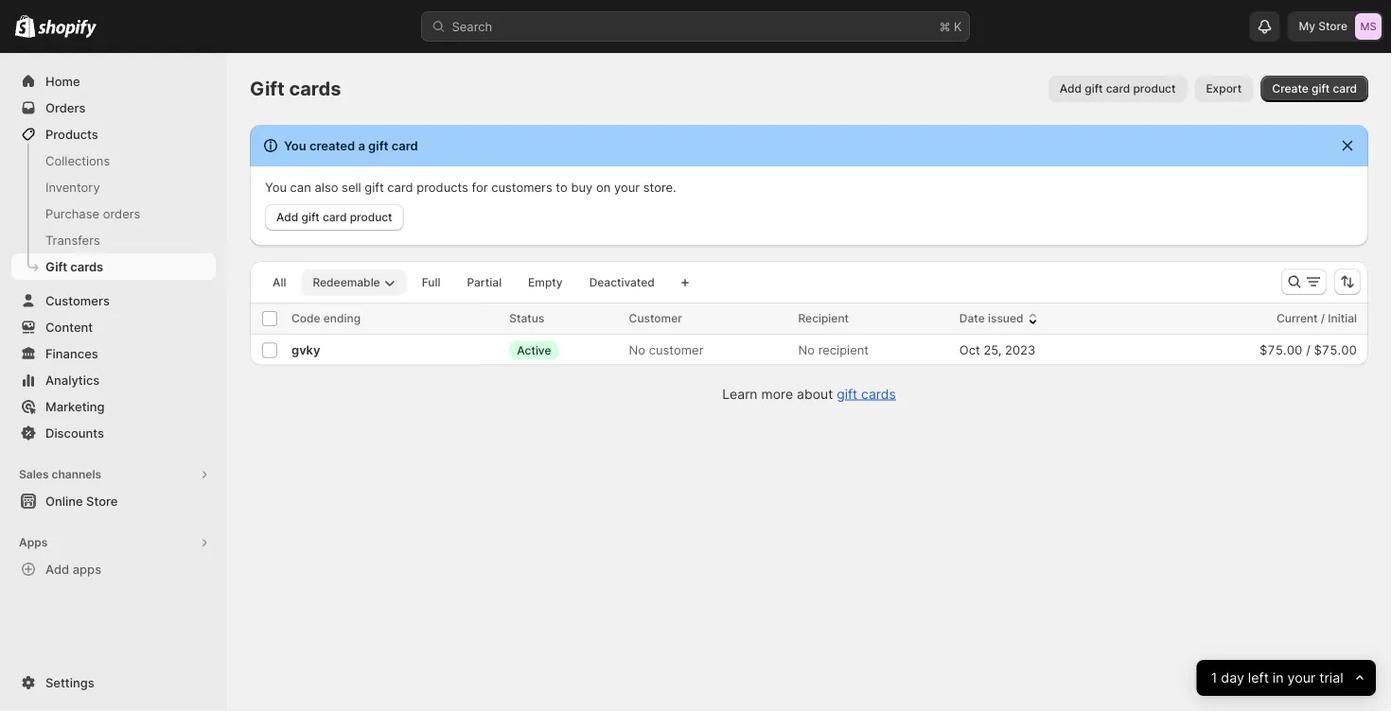 Task type: describe. For each thing, give the bounding box(es) containing it.
date issued button
[[960, 309, 1043, 328]]

finances link
[[11, 341, 216, 367]]

customers
[[45, 293, 110, 308]]

inventory link
[[11, 174, 216, 201]]

in
[[1273, 670, 1284, 687]]

gvky
[[291, 343, 320, 358]]

2023
[[1005, 343, 1036, 358]]

buy
[[571, 180, 593, 194]]

marketing link
[[11, 394, 216, 420]]

online store
[[45, 494, 118, 509]]

1 vertical spatial add gift card product link
[[265, 204, 404, 231]]

trial
[[1320, 670, 1344, 687]]

k
[[954, 19, 962, 34]]

code
[[291, 312, 320, 326]]

search
[[452, 19, 492, 34]]

add for top the add gift card product link
[[1060, 82, 1082, 96]]

1
[[1211, 670, 1218, 687]]

day
[[1221, 670, 1245, 687]]

store for online store
[[86, 494, 118, 509]]

current / initial button
[[1277, 309, 1376, 328]]

discounts
[[45, 426, 104, 441]]

redeemable
[[313, 276, 380, 290]]

2 $75.00 from the left
[[1314, 343, 1357, 358]]

purchase orders
[[45, 206, 140, 221]]

add apps button
[[11, 556, 216, 583]]

left
[[1248, 670, 1269, 687]]

1 day left in your trial
[[1211, 670, 1344, 687]]

partial
[[467, 276, 502, 290]]

settings link
[[11, 670, 216, 697]]

learn more about gift cards
[[722, 386, 896, 402]]

customers link
[[11, 288, 216, 314]]

orders
[[45, 100, 86, 115]]

recipient button
[[798, 309, 868, 328]]

gvky link
[[291, 343, 320, 358]]

0 horizontal spatial your
[[614, 180, 640, 194]]

orders
[[103, 206, 140, 221]]

discounts link
[[11, 420, 216, 447]]

content link
[[11, 314, 216, 341]]

1 horizontal spatial shopify image
[[38, 19, 97, 38]]

your inside dropdown button
[[1288, 670, 1316, 687]]

1 horizontal spatial gift
[[250, 77, 285, 100]]

date issued
[[960, 312, 1024, 326]]

sell
[[342, 180, 361, 194]]

can
[[290, 180, 311, 194]]

more
[[761, 386, 793, 402]]

recipient
[[818, 343, 869, 358]]

create
[[1272, 82, 1309, 96]]

products link
[[11, 121, 216, 148]]

online store button
[[0, 488, 227, 515]]

current / initial
[[1277, 312, 1357, 326]]

status
[[509, 312, 545, 326]]

collections link
[[11, 148, 216, 174]]

apps button
[[11, 530, 216, 556]]

purchase
[[45, 206, 99, 221]]

channels
[[52, 468, 101, 482]]

gift cards link
[[11, 254, 216, 280]]

products
[[45, 127, 98, 141]]

home link
[[11, 68, 216, 95]]

0 horizontal spatial gift cards
[[45, 259, 103, 274]]

0 vertical spatial product
[[1133, 82, 1176, 96]]

0 vertical spatial add gift card product link
[[1048, 76, 1187, 102]]

customers
[[491, 180, 552, 194]]

analytics
[[45, 373, 100, 388]]

create gift card link
[[1261, 76, 1369, 102]]

add apps
[[45, 562, 101, 577]]

sales channels
[[19, 468, 101, 482]]

current
[[1277, 312, 1318, 326]]

full
[[422, 276, 440, 290]]

full link
[[410, 270, 452, 296]]

inventory
[[45, 180, 100, 194]]

you can also sell gift card products for customers to buy on your store.
[[265, 180, 676, 194]]

date
[[960, 312, 985, 326]]

add gift card product for the add gift card product link to the bottom
[[276, 211, 392, 224]]

customer button
[[629, 309, 701, 328]]

redeemable button
[[301, 270, 407, 296]]

products
[[417, 180, 468, 194]]

all
[[273, 276, 286, 290]]

finances
[[45, 346, 98, 361]]

export
[[1206, 82, 1242, 96]]

no customer
[[629, 343, 704, 358]]

sales
[[19, 468, 49, 482]]

empty
[[528, 276, 563, 290]]



Task type: vqa. For each thing, say whether or not it's contained in the screenshot.
dialog
no



Task type: locate. For each thing, give the bounding box(es) containing it.
deactivated
[[589, 276, 655, 290]]

1 vertical spatial cards
[[70, 259, 103, 274]]

$75.00 down current
[[1260, 343, 1303, 358]]

product
[[1133, 82, 1176, 96], [350, 211, 392, 224]]

gift cards
[[250, 77, 341, 100], [45, 259, 103, 274]]

apps
[[19, 536, 48, 550]]

add
[[1060, 82, 1082, 96], [276, 211, 298, 224], [45, 562, 69, 577]]

$75.00 / $75.00
[[1260, 343, 1357, 358]]

1 vertical spatial /
[[1306, 343, 1311, 358]]

0 horizontal spatial add
[[45, 562, 69, 577]]

0 horizontal spatial /
[[1306, 343, 1311, 358]]

empty link
[[517, 270, 574, 296]]

1 horizontal spatial no
[[798, 343, 815, 358]]

cards
[[289, 77, 341, 100], [70, 259, 103, 274], [861, 386, 896, 402]]

store inside button
[[86, 494, 118, 509]]

1 vertical spatial gift cards
[[45, 259, 103, 274]]

1 horizontal spatial store
[[1319, 19, 1348, 33]]

add inside button
[[45, 562, 69, 577]]

tab list
[[257, 269, 670, 296]]

0 horizontal spatial no
[[629, 343, 646, 358]]

1 no from the left
[[629, 343, 646, 358]]

0 vertical spatial /
[[1321, 312, 1325, 326]]

/ inside button
[[1321, 312, 1325, 326]]

active
[[517, 344, 551, 357]]

0 horizontal spatial store
[[86, 494, 118, 509]]

transfers link
[[11, 227, 216, 254]]

export button
[[1195, 76, 1253, 102]]

gift cards link
[[837, 386, 896, 402]]

ending
[[323, 312, 361, 326]]

you for you can also sell gift card products for customers to buy on your store.
[[265, 180, 287, 194]]

1 horizontal spatial your
[[1288, 670, 1316, 687]]

you left can
[[265, 180, 287, 194]]

you for you created a gift card
[[284, 138, 306, 153]]

for
[[472, 180, 488, 194]]

0 vertical spatial add gift card product
[[1060, 82, 1176, 96]]

0 horizontal spatial gift
[[45, 259, 67, 274]]

marketing
[[45, 399, 105, 414]]

cards down the "transfers" on the left of the page
[[70, 259, 103, 274]]

collections
[[45, 153, 110, 168]]

product left export
[[1133, 82, 1176, 96]]

shopify image
[[15, 15, 35, 38], [38, 19, 97, 38]]

2 vertical spatial cards
[[861, 386, 896, 402]]

25,
[[984, 343, 1002, 358]]

no down "recipient"
[[798, 343, 815, 358]]

learn
[[722, 386, 758, 402]]

code ending
[[291, 312, 361, 326]]

1 horizontal spatial add
[[276, 211, 298, 224]]

2 vertical spatial add
[[45, 562, 69, 577]]

1 vertical spatial add
[[276, 211, 298, 224]]

you left created
[[284, 138, 306, 153]]

add for the add gift card product link to the bottom
[[276, 211, 298, 224]]

analytics link
[[11, 367, 216, 394]]

/ down current / initial
[[1306, 343, 1311, 358]]

to
[[556, 180, 568, 194]]

partial link
[[456, 270, 513, 296]]

tab list containing all
[[257, 269, 670, 296]]

/ left initial
[[1321, 312, 1325, 326]]

no down customer
[[629, 343, 646, 358]]

1 horizontal spatial add gift card product
[[1060, 82, 1176, 96]]

cards inside gift cards link
[[70, 259, 103, 274]]

add gift card product
[[1060, 82, 1176, 96], [276, 211, 392, 224]]

cards up created
[[289, 77, 341, 100]]

1 vertical spatial add gift card product
[[276, 211, 392, 224]]

0 horizontal spatial cards
[[70, 259, 103, 274]]

cards down recipient
[[861, 386, 896, 402]]

my
[[1299, 19, 1316, 33]]

1 horizontal spatial $75.00
[[1314, 343, 1357, 358]]

$75.00
[[1260, 343, 1303, 358], [1314, 343, 1357, 358]]

0 horizontal spatial product
[[350, 211, 392, 224]]

store.
[[643, 180, 676, 194]]

orders link
[[11, 95, 216, 121]]

home
[[45, 74, 80, 88]]

1 vertical spatial your
[[1288, 670, 1316, 687]]

customer
[[649, 343, 704, 358]]

0 vertical spatial you
[[284, 138, 306, 153]]

product down sell
[[350, 211, 392, 224]]

0 vertical spatial store
[[1319, 19, 1348, 33]]

no for no recipient
[[798, 343, 815, 358]]

card
[[1106, 82, 1130, 96], [1333, 82, 1357, 96], [392, 138, 418, 153], [387, 180, 413, 194], [323, 211, 347, 224]]

0 horizontal spatial shopify image
[[15, 15, 35, 38]]

0 horizontal spatial add gift card product link
[[265, 204, 404, 231]]

transfers
[[45, 233, 100, 247]]

apps
[[73, 562, 101, 577]]

1 vertical spatial you
[[265, 180, 287, 194]]

add gift card product link
[[1048, 76, 1187, 102], [265, 204, 404, 231]]

2 horizontal spatial cards
[[861, 386, 896, 402]]

purchase orders link
[[11, 201, 216, 227]]

0 vertical spatial cards
[[289, 77, 341, 100]]

gift
[[250, 77, 285, 100], [45, 259, 67, 274]]

your right in
[[1288, 670, 1316, 687]]

0 vertical spatial add
[[1060, 82, 1082, 96]]

1 $75.00 from the left
[[1260, 343, 1303, 358]]

2 horizontal spatial add
[[1060, 82, 1082, 96]]

0 vertical spatial your
[[614, 180, 640, 194]]

1 vertical spatial product
[[350, 211, 392, 224]]

your right on
[[614, 180, 640, 194]]

1 horizontal spatial gift cards
[[250, 77, 341, 100]]

recipient
[[798, 312, 849, 326]]

no recipient
[[798, 343, 869, 358]]

issued
[[988, 312, 1024, 326]]

0 horizontal spatial add gift card product
[[276, 211, 392, 224]]

you created a gift card
[[284, 138, 418, 153]]

0 vertical spatial gift cards
[[250, 77, 341, 100]]

gift cards up created
[[250, 77, 341, 100]]

store for my store
[[1319, 19, 1348, 33]]

all link
[[261, 270, 298, 296]]

gift
[[1085, 82, 1103, 96], [1312, 82, 1330, 96], [368, 138, 388, 153], [365, 180, 384, 194], [301, 211, 320, 224], [837, 386, 858, 402]]

my store
[[1299, 19, 1348, 33]]

store right my
[[1319, 19, 1348, 33]]

1 horizontal spatial add gift card product link
[[1048, 76, 1187, 102]]

⌘
[[939, 19, 951, 34]]

deactivated link
[[578, 270, 666, 296]]

online store link
[[11, 488, 216, 515]]

your
[[614, 180, 640, 194], [1288, 670, 1316, 687]]

settings
[[45, 676, 94, 690]]

0 vertical spatial gift
[[250, 77, 285, 100]]

create gift card
[[1272, 82, 1357, 96]]

0 horizontal spatial $75.00
[[1260, 343, 1303, 358]]

add gift card product for top the add gift card product link
[[1060, 82, 1176, 96]]

1 horizontal spatial /
[[1321, 312, 1325, 326]]

$75.00 down initial
[[1314, 343, 1357, 358]]

initial
[[1328, 312, 1357, 326]]

2 no from the left
[[798, 343, 815, 358]]

content
[[45, 320, 93, 335]]

1 vertical spatial store
[[86, 494, 118, 509]]

my store image
[[1355, 13, 1382, 40]]

1 vertical spatial gift
[[45, 259, 67, 274]]

oct
[[960, 343, 980, 358]]

gift cards down the "transfers" on the left of the page
[[45, 259, 103, 274]]

on
[[596, 180, 611, 194]]

a
[[358, 138, 365, 153]]

store down sales channels button
[[86, 494, 118, 509]]

/ for $75.00
[[1306, 343, 1311, 358]]

about
[[797, 386, 833, 402]]

you
[[284, 138, 306, 153], [265, 180, 287, 194]]

1 horizontal spatial product
[[1133, 82, 1176, 96]]

/ for current
[[1321, 312, 1325, 326]]

oct 25, 2023
[[960, 343, 1036, 358]]

no for no customer
[[629, 343, 646, 358]]

1 horizontal spatial cards
[[289, 77, 341, 100]]

⌘ k
[[939, 19, 962, 34]]



